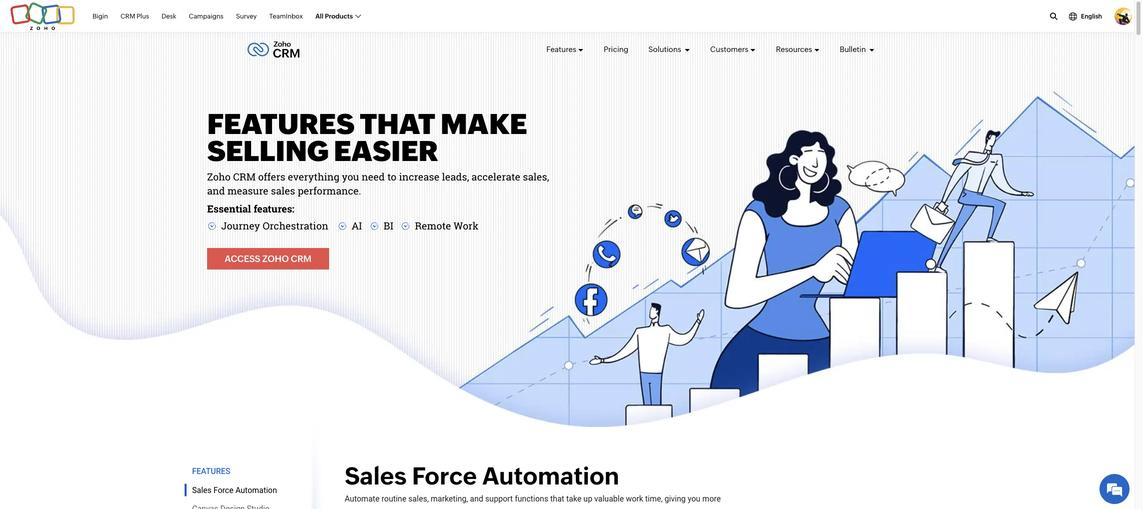 Task type: vqa. For each thing, say whether or not it's contained in the screenshot.
Instagram Stories
no



Task type: locate. For each thing, give the bounding box(es) containing it.
and
[[207, 184, 225, 197], [470, 495, 484, 504]]

ai
[[352, 219, 362, 232]]

zoho
[[207, 170, 231, 183], [262, 254, 289, 264]]

0 vertical spatial you
[[342, 170, 359, 183]]

plus
[[137, 12, 149, 20]]

journey
[[221, 219, 260, 232]]

1 horizontal spatial you
[[621, 509, 634, 510]]

0 vertical spatial to
[[388, 170, 397, 183]]

sales down features
[[192, 486, 212, 495]]

solutions
[[649, 45, 683, 54]]

to down automate at left
[[363, 509, 370, 510]]

1 vertical spatial and
[[470, 495, 484, 504]]

resources link
[[776, 36, 820, 63]]

0 vertical spatial sales,
[[523, 170, 549, 183]]

2 vertical spatial you
[[621, 509, 634, 510]]

1 horizontal spatial sales,
[[523, 170, 549, 183]]

customers.
[[445, 509, 485, 510]]

you down work
[[621, 509, 634, 510]]

manual
[[662, 509, 688, 510]]

0 horizontal spatial zoho
[[207, 170, 231, 183]]

0 horizontal spatial to
[[363, 509, 370, 510]]

sales,
[[523, 170, 549, 183], [409, 495, 429, 504]]

crm up measure
[[233, 170, 256, 183]]

time,
[[646, 495, 663, 504]]

2 horizontal spatial that
[[588, 509, 602, 510]]

0 horizontal spatial and
[[207, 184, 225, 197]]

pricing link
[[604, 36, 629, 63]]

0 horizontal spatial features
[[207, 108, 355, 140]]

crm
[[121, 12, 135, 20], [233, 170, 256, 183], [291, 254, 312, 264]]

sales
[[345, 463, 407, 491], [192, 486, 212, 495]]

zoho inside features that make selling easier zoho crm offers everything you need to increase leads, accelerate sales, and measure sales performance.
[[207, 170, 231, 183]]

1 horizontal spatial crm
[[233, 170, 256, 183]]

work
[[454, 219, 479, 232]]

and up customers.
[[470, 495, 484, 504]]

features link
[[547, 36, 584, 63]]

sales, up on
[[409, 495, 429, 504]]

1 vertical spatial zoho
[[262, 254, 289, 264]]

2 horizontal spatial crm
[[291, 254, 312, 264]]

0 vertical spatial zoho
[[207, 170, 231, 183]]

force inside sales force automation automate routine sales, marketing, and support functions that take up valuable work time, giving you more time to concentrate on your customers. create optimized workflows that help you reduce manual dat
[[412, 463, 477, 491]]

1 horizontal spatial that
[[551, 495, 565, 504]]

pricing
[[604, 45, 629, 54]]

to
[[388, 170, 397, 183], [363, 509, 370, 510]]

crm down orchestration
[[291, 254, 312, 264]]

1 vertical spatial you
[[688, 495, 701, 504]]

1 horizontal spatial features
[[547, 45, 577, 54]]

force down features
[[214, 486, 234, 495]]

features for features
[[547, 45, 577, 54]]

1 horizontal spatial and
[[470, 495, 484, 504]]

essential
[[207, 202, 251, 215]]

customers
[[711, 45, 749, 54]]

0 horizontal spatial that
[[360, 108, 436, 140]]

campaigns link
[[189, 7, 224, 26]]

force up marketing,
[[412, 463, 477, 491]]

0 horizontal spatial sales,
[[409, 495, 429, 504]]

english
[[1082, 13, 1103, 20]]

on
[[416, 509, 425, 510]]

reduce
[[636, 509, 660, 510]]

automation inside sales force automation automate routine sales, marketing, and support functions that take up valuable work time, giving you more time to concentrate on your customers. create optimized workflows that help you reduce manual dat
[[483, 463, 620, 491]]

you left need
[[342, 170, 359, 183]]

solutions link
[[649, 36, 691, 63]]

automate
[[345, 495, 380, 504]]

features for features that make selling easier zoho crm offers everything you need to increase leads, accelerate sales, and measure sales performance.
[[207, 108, 355, 140]]

functions
[[515, 495, 549, 504]]

and inside features that make selling easier zoho crm offers everything you need to increase leads, accelerate sales, and measure sales performance.
[[207, 184, 225, 197]]

features inside features that make selling easier zoho crm offers everything you need to increase leads, accelerate sales, and measure sales performance.
[[207, 108, 355, 140]]

take
[[567, 495, 582, 504]]

remote
[[415, 219, 451, 232]]

automation
[[483, 463, 620, 491], [236, 486, 277, 495]]

support
[[486, 495, 513, 504]]

1 vertical spatial features
[[207, 108, 355, 140]]

you left more
[[688, 495, 701, 504]]

features that make selling easier zoho crm offers everything you need to increase leads, accelerate sales, and measure sales performance.
[[207, 108, 549, 197]]

0 vertical spatial that
[[360, 108, 436, 140]]

marketing,
[[431, 495, 468, 504]]

2 vertical spatial crm
[[291, 254, 312, 264]]

menu shadow image
[[312, 407, 327, 510]]

force
[[412, 463, 477, 491], [214, 486, 234, 495]]

remote work
[[415, 219, 479, 232]]

all products
[[316, 12, 353, 20]]

1 horizontal spatial automation
[[483, 463, 620, 491]]

and inside sales force automation automate routine sales, marketing, and support functions that take up valuable work time, giving you more time to concentrate on your customers. create optimized workflows that help you reduce manual dat
[[470, 495, 484, 504]]

that
[[360, 108, 436, 140], [551, 495, 565, 504], [588, 509, 602, 510]]

1 horizontal spatial sales
[[345, 463, 407, 491]]

0 horizontal spatial you
[[342, 170, 359, 183]]

0 horizontal spatial crm
[[121, 12, 135, 20]]

2 horizontal spatial you
[[688, 495, 701, 504]]

zoho right access
[[262, 254, 289, 264]]

sales
[[271, 184, 295, 197]]

crm left the plus on the left top of page
[[121, 12, 135, 20]]

zoho up measure
[[207, 170, 231, 183]]

make
[[441, 108, 528, 140]]

sales up automate at left
[[345, 463, 407, 491]]

0 horizontal spatial force
[[214, 486, 234, 495]]

campaigns
[[189, 12, 224, 20]]

sales, inside sales force automation automate routine sales, marketing, and support functions that take up valuable work time, giving you more time to concentrate on your customers. create optimized workflows that help you reduce manual dat
[[409, 495, 429, 504]]

bulletin
[[840, 45, 868, 54]]

1 horizontal spatial force
[[412, 463, 477, 491]]

bi
[[384, 219, 394, 232]]

1 horizontal spatial to
[[388, 170, 397, 183]]

1 vertical spatial that
[[551, 495, 565, 504]]

selling
[[207, 135, 329, 167]]

you
[[342, 170, 359, 183], [688, 495, 701, 504], [621, 509, 634, 510]]

valuable
[[595, 495, 624, 504]]

to right need
[[388, 170, 397, 183]]

sales inside sales force automation automate routine sales, marketing, and support functions that take up valuable work time, giving you more time to concentrate on your customers. create optimized workflows that help you reduce manual dat
[[345, 463, 407, 491]]

1 vertical spatial crm
[[233, 170, 256, 183]]

and up essential
[[207, 184, 225, 197]]

features:
[[254, 202, 295, 215]]

resources
[[776, 45, 813, 54]]

ben nelson image
[[1115, 8, 1133, 25]]

access zoho crm
[[225, 254, 312, 264]]

to inside features that make selling easier zoho crm offers everything you need to increase leads, accelerate sales, and measure sales performance.
[[388, 170, 397, 183]]

0 horizontal spatial sales
[[192, 486, 212, 495]]

up
[[584, 495, 593, 504]]

1 horizontal spatial zoho
[[262, 254, 289, 264]]

all
[[316, 12, 324, 20]]

0 vertical spatial features
[[547, 45, 577, 54]]

0 vertical spatial crm
[[121, 12, 135, 20]]

time
[[345, 509, 361, 510]]

automation for sales force automation
[[236, 486, 277, 495]]

features
[[547, 45, 577, 54], [207, 108, 355, 140]]

sales, right accelerate
[[523, 170, 549, 183]]

work
[[626, 495, 644, 504]]

measure
[[228, 184, 269, 197]]

1 vertical spatial to
[[363, 509, 370, 510]]

0 vertical spatial and
[[207, 184, 225, 197]]

0 horizontal spatial automation
[[236, 486, 277, 495]]

1 vertical spatial sales,
[[409, 495, 429, 504]]



Task type: describe. For each thing, give the bounding box(es) containing it.
offers
[[258, 170, 286, 183]]

2 vertical spatial that
[[588, 509, 602, 510]]

easier
[[334, 135, 438, 167]]

products
[[325, 12, 353, 20]]

crm plus
[[121, 12, 149, 20]]

help
[[604, 509, 619, 510]]

all products link
[[316, 7, 361, 26]]

desk link
[[162, 7, 176, 26]]

access
[[225, 254, 260, 264]]

sales for sales force automation automate routine sales, marketing, and support functions that take up valuable work time, giving you more time to concentrate on your customers. create optimized workflows that help you reduce manual dat
[[345, 463, 407, 491]]

crm plus link
[[121, 7, 149, 26]]

force for sales force automation
[[214, 486, 234, 495]]

automation for sales force automation automate routine sales, marketing, and support functions that take up valuable work time, giving you more time to concentrate on your customers. create optimized workflows that help you reduce manual dat
[[483, 463, 620, 491]]

routine
[[382, 495, 407, 504]]

sales force automation
[[192, 486, 277, 495]]

essential features: journey orchestration
[[207, 202, 329, 232]]

crm inside the access zoho crm link
[[291, 254, 312, 264]]

force for sales force automation automate routine sales, marketing, and support functions that take up valuable work time, giving you more time to concentrate on your customers. create optimized workflows that help you reduce manual dat
[[412, 463, 477, 491]]

sales, inside features that make selling easier zoho crm offers everything you need to increase leads, accelerate sales, and measure sales performance.
[[523, 170, 549, 183]]

accelerate
[[472, 170, 521, 183]]

crm inside features that make selling easier zoho crm offers everything you need to increase leads, accelerate sales, and measure sales performance.
[[233, 170, 256, 183]]

workflows
[[549, 509, 586, 510]]

bigin link
[[93, 7, 108, 26]]

create
[[487, 509, 510, 510]]

survey link
[[236, 7, 257, 26]]

concentrate
[[372, 509, 414, 510]]

everything
[[288, 170, 340, 183]]

zoho crm logo image
[[247, 39, 300, 61]]

survey
[[236, 12, 257, 20]]

that inside features that make selling easier zoho crm offers everything you need to increase leads, accelerate sales, and measure sales performance.
[[360, 108, 436, 140]]

more
[[703, 495, 721, 504]]

leads,
[[442, 170, 469, 183]]

your
[[427, 509, 443, 510]]

to inside sales force automation automate routine sales, marketing, and support functions that take up valuable work time, giving you more time to concentrate on your customers. create optimized workflows that help you reduce manual dat
[[363, 509, 370, 510]]

teaminbox link
[[269, 7, 303, 26]]

increase
[[399, 170, 440, 183]]

features
[[192, 467, 230, 477]]

giving
[[665, 495, 686, 504]]

bulletin link
[[840, 36, 876, 63]]

teaminbox
[[269, 12, 303, 20]]

sales force automation automate routine sales, marketing, and support functions that take up valuable work time, giving you more time to concentrate on your customers. create optimized workflows that help you reduce manual dat
[[345, 463, 721, 510]]

performance.
[[298, 184, 361, 197]]

bigin
[[93, 12, 108, 20]]

desk
[[162, 12, 176, 20]]

you inside features that make selling easier zoho crm offers everything you need to increase leads, accelerate sales, and measure sales performance.
[[342, 170, 359, 183]]

crm inside "crm plus" link
[[121, 12, 135, 20]]

need
[[362, 170, 385, 183]]

optimized
[[512, 509, 547, 510]]

sales for sales force automation
[[192, 486, 212, 495]]

orchestration
[[263, 219, 329, 232]]

access zoho crm link
[[207, 248, 329, 270]]



